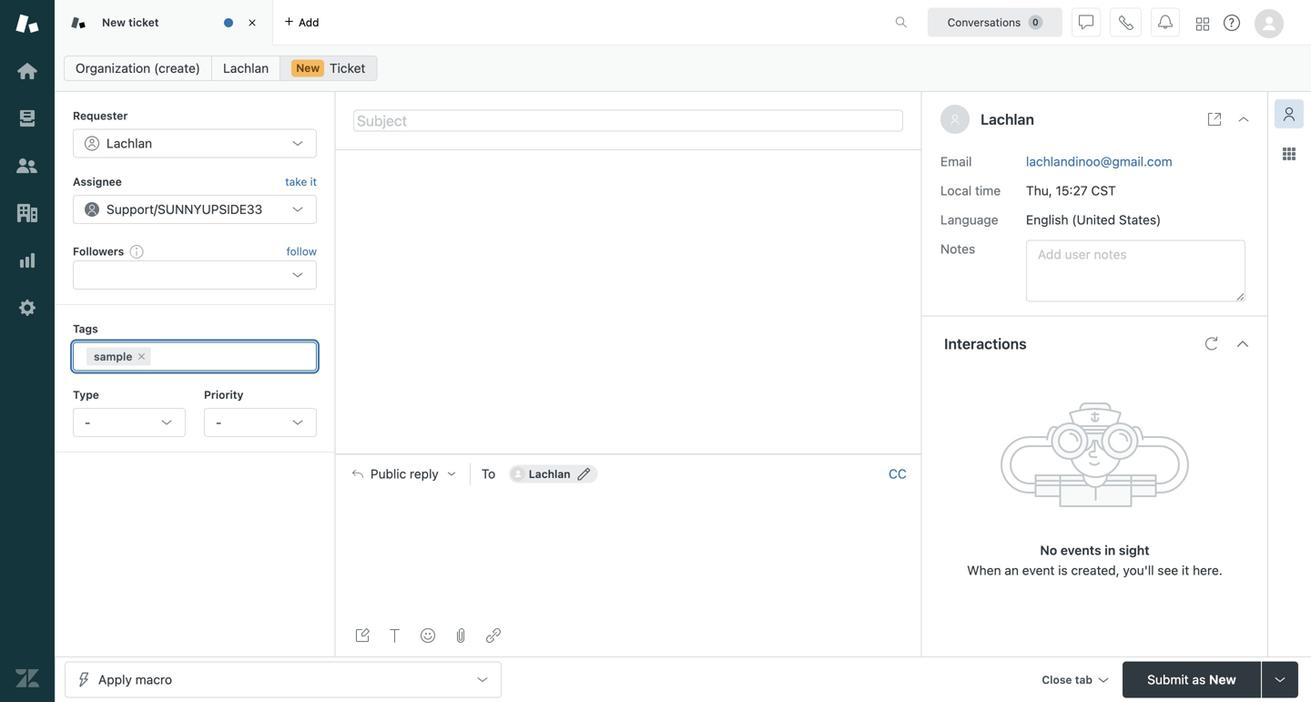 Task type: describe. For each thing, give the bounding box(es) containing it.
apply
[[98, 672, 132, 687]]

submit
[[1148, 672, 1189, 687]]

view more details image
[[1208, 112, 1223, 127]]

get started image
[[15, 59, 39, 83]]

take
[[285, 175, 307, 188]]

sight
[[1119, 543, 1150, 558]]

reply
[[410, 467, 439, 482]]

you'll
[[1124, 563, 1155, 578]]

time
[[976, 183, 1001, 198]]

secondary element
[[55, 50, 1312, 87]]

lachlan link
[[211, 56, 281, 81]]

- button for priority
[[204, 408, 317, 437]]

tabs tab list
[[55, 0, 876, 46]]

add
[[299, 16, 319, 29]]

submit as new
[[1148, 672, 1237, 687]]

follow
[[287, 245, 317, 258]]

to
[[482, 467, 496, 482]]

lachlandinoo@gmail.com
[[1027, 154, 1173, 169]]

info on adding followers image
[[130, 244, 144, 259]]

close
[[1043, 674, 1073, 686]]

new for new
[[296, 61, 320, 74]]

tags
[[73, 323, 98, 335]]

thu,
[[1027, 183, 1053, 198]]

zendesk image
[[15, 667, 39, 691]]

event
[[1023, 563, 1055, 578]]

- button for type
[[73, 408, 186, 437]]

it inside button
[[310, 175, 317, 188]]

close image inside new ticket tab
[[243, 14, 261, 32]]

organization
[[76, 61, 151, 76]]

new ticket
[[102, 16, 159, 29]]

language
[[941, 212, 999, 227]]

add button
[[273, 0, 330, 45]]

insert emojis image
[[421, 629, 435, 643]]

assignee
[[73, 175, 122, 188]]

main element
[[0, 0, 55, 702]]

admin image
[[15, 296, 39, 320]]

assignee element
[[73, 195, 317, 224]]

events
[[1061, 543, 1102, 558]]

states)
[[1120, 212, 1162, 227]]

zendesk products image
[[1197, 18, 1210, 31]]

followers element
[[73, 261, 317, 290]]

organizations image
[[15, 201, 39, 225]]

2 vertical spatial new
[[1210, 672, 1237, 687]]

sunnyupside33
[[158, 202, 263, 217]]

apps image
[[1283, 147, 1297, 161]]

new ticket tab
[[55, 0, 273, 46]]

(create)
[[154, 61, 200, 76]]

apply macro
[[98, 672, 172, 687]]

public
[[371, 467, 407, 482]]

thu, 15:27 cst
[[1027, 183, 1117, 198]]

created,
[[1072, 563, 1120, 578]]

email
[[941, 154, 973, 169]]

macro
[[135, 672, 172, 687]]

here.
[[1193, 563, 1223, 578]]

(united
[[1073, 212, 1116, 227]]

add link (cmd k) image
[[486, 629, 501, 643]]

button displays agent's chat status as invisible. image
[[1080, 15, 1094, 30]]

1 horizontal spatial close image
[[1237, 112, 1252, 127]]

is
[[1059, 563, 1068, 578]]

cst
[[1092, 183, 1117, 198]]

views image
[[15, 107, 39, 130]]



Task type: vqa. For each thing, say whether or not it's contained in the screenshot.
Main element
yes



Task type: locate. For each thing, give the bounding box(es) containing it.
displays possible ticket submission types image
[[1274, 673, 1288, 687]]

new for new ticket
[[102, 16, 126, 29]]

2 horizontal spatial new
[[1210, 672, 1237, 687]]

- down 'priority'
[[216, 415, 222, 430]]

1 horizontal spatial new
[[296, 61, 320, 74]]

it inside "no events in sight when an event is created, you'll see it here."
[[1182, 563, 1190, 578]]

-
[[85, 415, 91, 430], [216, 415, 222, 430]]

new inside tab
[[102, 16, 126, 29]]

an
[[1005, 563, 1019, 578]]

ticket
[[330, 61, 366, 76]]

requester
[[73, 109, 128, 122]]

support
[[107, 202, 154, 217]]

get help image
[[1224, 15, 1241, 31]]

Add user notes text field
[[1027, 240, 1246, 302]]

0 vertical spatial close image
[[243, 14, 261, 32]]

user image
[[950, 114, 961, 125], [952, 115, 959, 124]]

1 vertical spatial new
[[296, 61, 320, 74]]

lachlan down requester
[[107, 136, 152, 151]]

sample
[[94, 350, 133, 363]]

english (united states)
[[1027, 212, 1162, 227]]

customer context image
[[1283, 107, 1297, 121]]

in
[[1105, 543, 1116, 558]]

1 horizontal spatial - button
[[204, 408, 317, 437]]

new
[[102, 16, 126, 29], [296, 61, 320, 74], [1210, 672, 1237, 687]]

close tab button
[[1034, 662, 1116, 701]]

0 horizontal spatial close image
[[243, 14, 261, 32]]

lachlan inside lachlan "link"
[[223, 61, 269, 76]]

- for type
[[85, 415, 91, 430]]

minimize composer image
[[621, 447, 636, 462]]

- for priority
[[216, 415, 222, 430]]

take it button
[[285, 173, 317, 191]]

1 vertical spatial it
[[1182, 563, 1190, 578]]

it right take
[[310, 175, 317, 188]]

priority
[[204, 389, 244, 401]]

when
[[968, 563, 1002, 578]]

lachlandinoo@gmail.com image
[[511, 467, 525, 482]]

tab
[[1076, 674, 1093, 686]]

as
[[1193, 672, 1206, 687]]

lachlan inside requester element
[[107, 136, 152, 151]]

close image up lachlan "link"
[[243, 14, 261, 32]]

- button
[[73, 408, 186, 437], [204, 408, 317, 437]]

lachlan right lachlandinoo@gmail.com image
[[529, 468, 571, 481]]

reporting image
[[15, 249, 39, 272]]

15:27
[[1056, 183, 1088, 198]]

- down type
[[85, 415, 91, 430]]

local
[[941, 183, 972, 198]]

notifications image
[[1159, 15, 1173, 30]]

local time
[[941, 183, 1001, 198]]

follow button
[[287, 243, 317, 260]]

close image right view more details image
[[1237, 112, 1252, 127]]

notes
[[941, 241, 976, 256]]

public reply
[[371, 467, 439, 482]]

format text image
[[388, 629, 403, 643]]

0 horizontal spatial new
[[102, 16, 126, 29]]

zendesk support image
[[15, 12, 39, 36]]

public reply button
[[336, 455, 470, 493]]

support / sunnyupside33
[[107, 202, 263, 217]]

conversations
[[948, 16, 1022, 29]]

ticket
[[129, 16, 159, 29]]

lachlan right (create)
[[223, 61, 269, 76]]

new inside secondary element
[[296, 61, 320, 74]]

lachlan
[[223, 61, 269, 76], [981, 111, 1035, 128], [107, 136, 152, 151], [529, 468, 571, 481]]

1 vertical spatial close image
[[1237, 112, 1252, 127]]

Subject field
[[353, 110, 904, 132]]

customers image
[[15, 154, 39, 178]]

edit user image
[[578, 468, 591, 481]]

draft mode image
[[355, 629, 370, 643]]

0 vertical spatial it
[[310, 175, 317, 188]]

see
[[1158, 563, 1179, 578]]

cc button
[[889, 466, 907, 482]]

followers
[[73, 245, 124, 258]]

cc
[[889, 467, 907, 482]]

requester element
[[73, 129, 317, 158]]

close tab
[[1043, 674, 1093, 686]]

english
[[1027, 212, 1069, 227]]

close image
[[243, 14, 261, 32], [1237, 112, 1252, 127]]

no
[[1041, 543, 1058, 558]]

- button down 'priority'
[[204, 408, 317, 437]]

2 - from the left
[[216, 415, 222, 430]]

add attachment image
[[454, 629, 468, 643]]

0 horizontal spatial it
[[310, 175, 317, 188]]

/
[[154, 202, 158, 217]]

0 horizontal spatial - button
[[73, 408, 186, 437]]

organization (create) button
[[64, 56, 212, 81]]

conversations button
[[928, 8, 1063, 37]]

0 vertical spatial new
[[102, 16, 126, 29]]

0 horizontal spatial -
[[85, 415, 91, 430]]

Tags field
[[154, 348, 300, 366]]

type
[[73, 389, 99, 401]]

- button down type
[[73, 408, 186, 437]]

interactions
[[945, 335, 1027, 353]]

lachlan up time
[[981, 111, 1035, 128]]

no events in sight when an event is created, you'll see it here.
[[968, 543, 1223, 578]]

1 - from the left
[[85, 415, 91, 430]]

it right see
[[1182, 563, 1190, 578]]

organization (create)
[[76, 61, 200, 76]]

1 - button from the left
[[73, 408, 186, 437]]

take it
[[285, 175, 317, 188]]

1 horizontal spatial -
[[216, 415, 222, 430]]

2 - button from the left
[[204, 408, 317, 437]]

it
[[310, 175, 317, 188], [1182, 563, 1190, 578]]

1 horizontal spatial it
[[1182, 563, 1190, 578]]

remove image
[[136, 351, 147, 362]]



